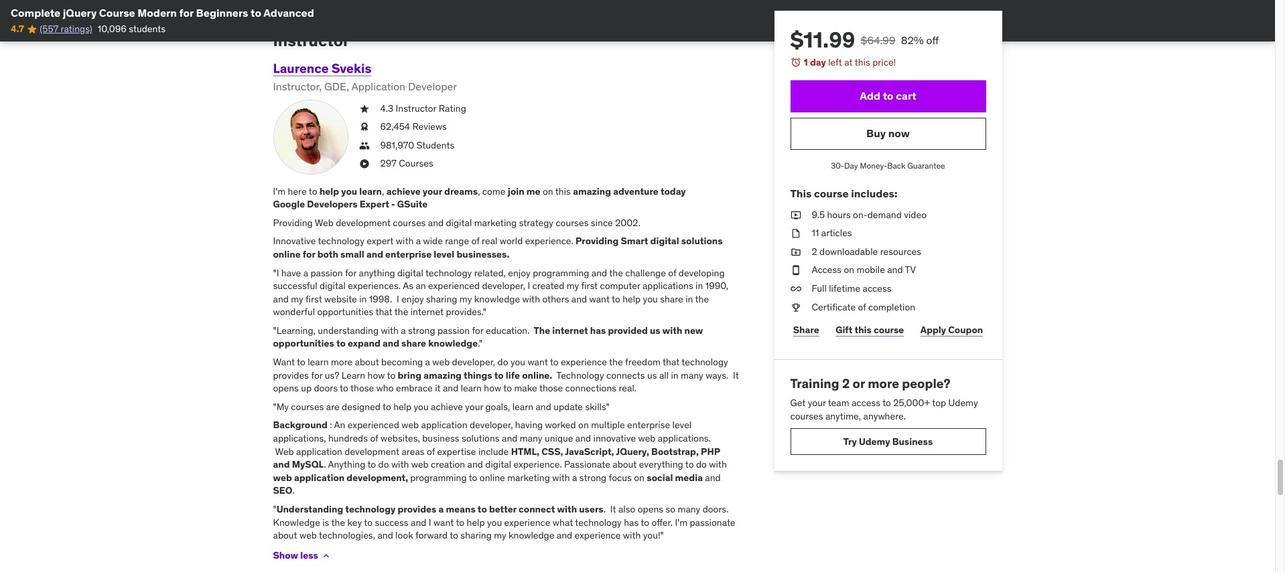 Task type: locate. For each thing, give the bounding box(es) containing it.
try udemy business
[[843, 436, 933, 448]]

0 horizontal spatial provides
[[273, 370, 309, 382]]

training 2 or more people? get your team access to 25,000+ top udemy courses anytime, anywhere.
[[790, 376, 978, 422]]

1 vertical spatial programming
[[410, 472, 467, 484]]

0 horizontal spatial level
[[434, 249, 455, 261]]

programming up created
[[533, 267, 589, 279]]

0 horizontal spatial application
[[294, 472, 345, 484]]

provides
[[273, 370, 309, 382], [398, 504, 436, 516]]

with down areas
[[391, 459, 409, 471]]

technology up ways.
[[682, 357, 728, 369]]

enterprise inside providing smart digital solutions online for both small and enterprise level businesses.
[[385, 249, 432, 261]]

1 vertical spatial achieve
[[431, 401, 463, 413]]

provides up "i" in the left of the page
[[398, 504, 436, 516]]

this right gift
[[855, 324, 872, 336]]

laurence svekis link
[[273, 61, 371, 77]]

strong inside the . anything to do with web creation and digital experience. passionate about everything to do with web application development, programming to online marketing with a strong focus on social media and seo .
[[579, 472, 607, 484]]

skills"
[[585, 401, 610, 413]]

strong down passionate
[[579, 472, 607, 484]]

hours
[[827, 209, 851, 221]]

enterprise down innovative technology expert with a wide range of real world experience.
[[385, 249, 432, 261]]

is
[[322, 517, 329, 529]]

us inside the internet has provided us with new opportunities to expand and share knowledge
[[650, 325, 660, 337]]

about down expand
[[355, 357, 379, 369]]

to inside the internet has provided us with new opportunities to expand and share knowledge
[[336, 338, 346, 350]]

at
[[844, 56, 853, 68]]

on-
[[853, 209, 868, 221]]

0 vertical spatial developer,
[[452, 357, 495, 369]]

for down small at the top
[[345, 267, 357, 279]]

1 vertical spatial this
[[555, 185, 571, 197]]

programming down creation
[[410, 472, 467, 484]]

us
[[650, 325, 660, 337], [647, 370, 657, 382]]

digital up range
[[446, 217, 472, 229]]

and left "i" in the left of the page
[[411, 517, 426, 529]]

4.3
[[380, 102, 393, 114]]

0 vertical spatial how
[[368, 370, 385, 382]]

, come
[[478, 185, 506, 197]]

2 vertical spatial want
[[433, 517, 454, 529]]

more for about
[[331, 357, 353, 369]]

and down "learning, understanding with a strong passion for education.
[[383, 338, 399, 350]]

,
[[382, 185, 384, 197]]

0 vertical spatial instructor
[[273, 30, 349, 51]]

the up connects
[[609, 357, 623, 369]]

many right so
[[678, 504, 700, 516]]

about down knowledge
[[273, 530, 297, 542]]

0 horizontal spatial more
[[331, 357, 353, 369]]

on down about everything
[[634, 472, 645, 484]]

xsmall image left 981,970
[[359, 139, 370, 152]]

svekis
[[332, 61, 371, 77]]

"my courses are designed to help you achieve your goals, learn and update skills"
[[273, 401, 610, 413]]

0 horizontal spatial how
[[368, 370, 385, 382]]

. for .  it also opens so many doors. knowledge is the key to success and i want to help you experience what technology has to offer. i'm passionate about web technologies, and look forward to sharing my knowledge and experience with you!"
[[604, 504, 606, 516]]

enterprise inside : an experienced web application developer, having worked on multiple enterprise level applications, hundreds of websites, business solutions and many unique and innovative web applications. web application development areas of expertise include
[[627, 420, 670, 432]]

xsmall image for certificate of completion
[[790, 301, 801, 314]]

0 horizontal spatial enterprise
[[385, 249, 432, 261]]

1 horizontal spatial has
[[624, 517, 639, 529]]

new
[[684, 325, 703, 337]]

expert
[[367, 235, 394, 247]]

1 vertical spatial solutions
[[462, 433, 500, 445]]

share down applications
[[660, 293, 683, 305]]

sharing
[[426, 293, 457, 305], [461, 530, 492, 542]]

level inside providing smart digital solutions online for both small and enterprise level businesses.
[[434, 249, 455, 261]]

sharing up provides."
[[426, 293, 457, 305]]

providing inside i'm here to help you learn , achieve your dreams , come join me on this amazing adventure today google developers expert - gsuite providing web development courses and digital marketing strategy courses since 2002.
[[273, 217, 313, 229]]

laurence svekis instructor, gde, application developer
[[273, 61, 457, 93]]

and up wide
[[428, 217, 444, 229]]

laurence
[[273, 61, 329, 77]]

0 vertical spatial experience
[[561, 357, 607, 369]]

more inside training 2 or more people? get your team access to 25,000+ top udemy courses anytime, anywhere.
[[868, 376, 899, 392]]

achieve inside i'm here to help you learn , achieve your dreams , come join me on this amazing adventure today google developers expert - gsuite providing web development courses and digital marketing strategy courses since 2002.
[[386, 185, 421, 197]]

with
[[396, 235, 414, 247], [522, 293, 540, 305], [381, 325, 399, 337], [663, 325, 682, 337], [391, 459, 409, 471], [709, 459, 727, 471], [552, 472, 570, 484], [557, 504, 577, 516], [623, 530, 641, 542]]

xsmall image for full
[[790, 283, 801, 296]]

provides."
[[446, 306, 486, 318]]

learn up expert
[[359, 185, 382, 197]]

1 vertical spatial want
[[528, 357, 548, 369]]

you inside .  it also opens so many doors. knowledge is the key to success and i want to help you experience what technology has to offer. i'm passionate about web technologies, and look forward to sharing my knowledge and experience with you!"
[[487, 517, 502, 529]]

want inside .  it also opens so many doors. knowledge is the key to success and i want to help you experience what technology has to offer. i'm passionate about web technologies, and look forward to sharing my knowledge and experience with you!"
[[433, 517, 454, 529]]

0 horizontal spatial those
[[350, 383, 374, 395]]

me
[[527, 185, 540, 197]]

want to learn more about becoming a web developer, do you want to experience the freedom that technology provides for us? learn how to
[[273, 357, 728, 382]]

1 vertical spatial experience.
[[514, 459, 562, 471]]

of
[[471, 235, 480, 247], [858, 301, 866, 313], [370, 433, 378, 445], [427, 446, 435, 458]]

xsmall image
[[359, 102, 370, 115], [359, 139, 370, 152], [359, 158, 370, 171], [790, 264, 801, 277], [790, 283, 801, 296]]

1 horizontal spatial solutions
[[681, 235, 723, 247]]

apply
[[920, 324, 946, 336]]

30-day money-back guarantee
[[831, 161, 945, 171]]

0 horizontal spatial your
[[423, 185, 442, 197]]

to up the development,
[[367, 459, 376, 471]]

udemy right top
[[948, 397, 978, 409]]

xsmall image left full
[[790, 283, 801, 296]]

help inside i'm here to help you learn , achieve your dreams , come join me on this amazing adventure today google developers expert - gsuite providing web development courses and digital marketing strategy courses since 2002.
[[320, 185, 339, 197]]

1 vertical spatial share
[[401, 338, 426, 350]]

do up the life
[[498, 357, 508, 369]]

range
[[445, 235, 469, 247]]

success
[[375, 517, 409, 529]]

achieve for you
[[431, 401, 463, 413]]

both
[[317, 249, 338, 261]]

1 horizontal spatial online
[[480, 472, 505, 484]]

learn inside technology connects us all in many ways.  it opens up doors to those who embrace it and learn how to make those connections real.
[[461, 383, 482, 395]]

more inside want to learn more about becoming a web developer, do you want to experience the freedom that technology provides for us? learn how to
[[331, 357, 353, 369]]

level down wide
[[434, 249, 455, 261]]

with down created
[[522, 293, 540, 305]]

0 horizontal spatial programming
[[410, 472, 467, 484]]

1 horizontal spatial provides
[[398, 504, 436, 516]]

my up others
[[567, 280, 579, 292]]

on right worked
[[578, 420, 589, 432]]

a inside "i have a passion for anything digital technology related, enjoy programming and the challenge of developing successful digital experiences. as an experienced developer, i created my first computer applications in 1990, and my first website in 1998.  i enjoy sharing my knowledge with others and want to help you share in the wonderful opportunities that the internet provides."
[[303, 267, 308, 279]]

1 horizontal spatial experienced
[[428, 280, 480, 292]]

how
[[368, 370, 385, 382], [484, 383, 501, 395]]

courses down the get
[[790, 410, 823, 422]]

internet right the the
[[552, 325, 588, 337]]

your inside i'm here to help you learn , achieve your dreams , come join me on this amazing adventure today google developers expert - gsuite providing web development courses and digital marketing strategy courses since 2002.
[[423, 185, 442, 197]]

0 vertical spatial course
[[814, 187, 849, 201]]

online down 'innovative'
[[273, 249, 301, 261]]

online down the html, css, javascript, jquery, bootstrap, php and mysql
[[480, 472, 505, 484]]

1 vertical spatial more
[[868, 376, 899, 392]]

innovative
[[273, 235, 316, 247]]

digital inside i'm here to help you learn , achieve your dreams , come join me on this amazing adventure today google developers expert - gsuite providing web development courses and digital marketing strategy courses since 2002.
[[446, 217, 472, 229]]

more right or
[[868, 376, 899, 392]]

0 horizontal spatial experienced
[[348, 420, 399, 432]]

9.5 hours on-demand video
[[812, 209, 927, 221]]

passion down provides."
[[437, 325, 470, 337]]

0 vertical spatial marketing
[[474, 217, 517, 229]]

my up provides."
[[460, 293, 472, 305]]

has inside the internet has provided us with new opportunities to expand and share knowledge
[[590, 325, 606, 337]]

developer, i
[[482, 280, 530, 292]]

full
[[812, 283, 827, 295]]

on right 'me'
[[543, 185, 553, 197]]

0 vertical spatial solutions
[[681, 235, 723, 247]]

provides down "want"
[[273, 370, 309, 382]]

0 vertical spatial programming
[[533, 267, 589, 279]]

this course includes:
[[790, 187, 898, 201]]

developer, inside want to learn more about becoming a web developer, do you want to experience the freedom that technology provides for us? learn how to
[[452, 357, 495, 369]]

9.5
[[812, 209, 825, 221]]

your for on
[[423, 185, 442, 197]]

:
[[330, 420, 332, 432]]

unique
[[545, 433, 573, 445]]

development down expert
[[336, 217, 391, 229]]

1 vertical spatial how
[[484, 383, 501, 395]]

bring amazing things to life online.
[[396, 370, 557, 382]]

hundreds
[[328, 433, 368, 445]]

the right is
[[331, 517, 345, 529]]

2 down 11
[[812, 246, 817, 258]]

1 vertical spatial marketing
[[507, 472, 550, 484]]

digital up as
[[397, 267, 423, 279]]

1 horizontal spatial strong
[[579, 472, 607, 484]]

development inside : an experienced web application developer, having worked on multiple enterprise level applications, hundreds of websites, business solutions and many unique and innovative web applications. web application development areas of expertise include
[[345, 446, 399, 458]]

xsmall image
[[359, 121, 370, 134], [790, 209, 801, 222], [790, 227, 801, 240], [790, 246, 801, 259], [790, 301, 801, 314], [321, 551, 332, 562]]

many inside : an experienced web application developer, having worked on multiple enterprise level applications, hundreds of websites, business solutions and many unique and innovative web applications. web application development areas of expertise include
[[520, 433, 542, 445]]

how inside want to learn more about becoming a web developer, do you want to experience the freedom that technology provides for us? learn how to
[[368, 370, 385, 382]]

development up the development,
[[345, 446, 399, 458]]

a left means
[[439, 504, 444, 516]]

learn inside want to learn more about becoming a web developer, do you want to experience the freedom that technology provides for us? learn how to
[[308, 357, 329, 369]]

. anything to do with web creation and digital experience. passionate about everything to do with web application development, programming to online marketing with a strong focus on social media and seo .
[[273, 459, 727, 497]]

1 horizontal spatial opens
[[638, 504, 663, 516]]

0 vertical spatial more
[[331, 357, 353, 369]]

0 horizontal spatial has
[[590, 325, 606, 337]]

to right the forward at the left bottom of page
[[450, 530, 458, 542]]

1 vertical spatial has
[[624, 517, 639, 529]]

1 vertical spatial us
[[647, 370, 657, 382]]

on
[[543, 185, 553, 197], [844, 264, 854, 276], [578, 420, 589, 432], [634, 472, 645, 484]]

xsmall image for 11 articles
[[790, 227, 801, 240]]

i'm here to help you learn , achieve your dreams , come join me on this amazing adventure today google developers expert - gsuite providing web development courses and digital marketing strategy courses since 2002.
[[273, 185, 686, 229]]

those up designed
[[350, 383, 374, 395]]

many down having
[[520, 433, 542, 445]]

1 horizontal spatial sharing
[[461, 530, 492, 542]]

1 vertical spatial provides
[[398, 504, 436, 516]]

0 vertical spatial share
[[660, 293, 683, 305]]

internet down an
[[411, 306, 444, 318]]

join
[[508, 185, 524, 197]]

1 horizontal spatial application
[[421, 420, 467, 432]]

full lifetime access
[[812, 283, 892, 295]]

help inside .  it also opens so many doors. knowledge is the key to success and i want to help you experience what technology has to offer. i'm passionate about web technologies, and look forward to sharing my knowledge and experience with you!"
[[467, 517, 485, 529]]

with inside .  it also opens so many doors. knowledge is the key to success and i want to help you experience what technology has to offer. i'm passionate about web technologies, and look forward to sharing my knowledge and experience with you!"
[[623, 530, 641, 542]]

help down means
[[467, 517, 485, 529]]

and inside providing smart digital solutions online for both small and enterprise level businesses.
[[366, 249, 383, 261]]

to up online.
[[550, 357, 559, 369]]

update
[[554, 401, 583, 413]]

. up understanding
[[292, 485, 295, 497]]

access on mobile and tv
[[812, 264, 916, 276]]

1 horizontal spatial enterprise
[[627, 420, 670, 432]]

xsmall image for 9.5 hours on-demand video
[[790, 209, 801, 222]]

"my
[[273, 401, 289, 413]]

want down computer in the left of the page
[[589, 293, 610, 305]]

0 vertical spatial first
[[581, 280, 598, 292]]

. inside .  it also opens so many doors. knowledge is the key to success and i want to help you experience what technology has to offer. i'm passionate about web technologies, and look forward to sharing my knowledge and experience with you!"
[[604, 504, 606, 516]]

2 those from the left
[[539, 383, 563, 395]]

to left "advanced"
[[251, 6, 261, 19]]

0 vertical spatial has
[[590, 325, 606, 337]]

0 horizontal spatial share
[[401, 338, 426, 350]]

1 vertical spatial development
[[345, 446, 399, 458]]

html, css, javascript, jquery, bootstrap, php and mysql
[[273, 446, 720, 471]]

achieve down it
[[431, 401, 463, 413]]

application up business
[[421, 420, 467, 432]]

1 vertical spatial 2
[[842, 376, 850, 392]]

access down or
[[852, 397, 880, 409]]

2 vertical spatial experience
[[575, 530, 621, 542]]

the inside .  it also opens so many doors. knowledge is the key to success and i want to help you experience what technology has to offer. i'm passionate about web technologies, and look forward to sharing my knowledge and experience with you!"
[[331, 517, 345, 529]]

0 vertical spatial development
[[336, 217, 391, 229]]

share inside "i have a passion for anything digital technology related, enjoy programming and the challenge of developing successful digital experiences. as an experienced developer, i created my first computer applications in 1990, and my first website in 1998.  i enjoy sharing my knowledge with others and want to help you share in the wonderful opportunities that the internet provides."
[[660, 293, 683, 305]]

0 horizontal spatial udemy
[[859, 436, 890, 448]]

providing down since
[[576, 235, 619, 247]]

for left the "both"
[[303, 249, 315, 261]]

" understanding technology provides a means to better connect with users
[[273, 504, 604, 516]]

1 vertical spatial access
[[852, 397, 880, 409]]

on inside the . anything to do with web creation and digital experience. passionate about everything to do with web application development, programming to online marketing with a strong focus on social media and seo .
[[634, 472, 645, 484]]

opens up "my at left bottom
[[273, 383, 299, 395]]

strong
[[408, 325, 435, 337], [579, 472, 607, 484]]

life
[[506, 370, 520, 382]]

knowledge inside the internet has provided us with new opportunities to expand and share knowledge
[[428, 338, 478, 350]]

knowledge inside "i have a passion for anything digital technology related, enjoy programming and the challenge of developing successful digital experiences. as an experienced developer, i created my first computer applications in 1990, and my first website in 1998.  i enjoy sharing my knowledge with others and want to help you share in the wonderful opportunities that the internet provides."
[[474, 293, 520, 305]]

to up you!"
[[641, 517, 649, 529]]

on inside i'm here to help you learn , achieve your dreams , come join me on this amazing adventure today google developers expert - gsuite providing web development courses and digital marketing strategy courses since 2002.
[[543, 185, 553, 197]]

and up wonderful
[[273, 293, 289, 305]]

course down completion
[[874, 324, 904, 336]]

xsmall image left the 4.3
[[359, 102, 370, 115]]

11 articles
[[812, 227, 852, 239]]

a inside want to learn more about becoming a web developer, do you want to experience the freedom that technology provides for us? learn how to
[[425, 357, 430, 369]]

xsmall image left 297
[[359, 158, 370, 171]]

(557 ratings)
[[40, 23, 92, 35]]

. down web application
[[324, 459, 326, 471]]

sharing inside "i have a passion for anything digital technology related, enjoy programming and the challenge of developing successful digital experiences. as an experienced developer, i created my first computer applications in 1990, and my first website in 1998.  i enjoy sharing my knowledge with others and want to help you share in the wonderful opportunities that the internet provides."
[[426, 293, 457, 305]]

1 horizontal spatial course
[[874, 324, 904, 336]]

lifetime
[[829, 283, 860, 295]]

1 vertical spatial opens
[[638, 504, 663, 516]]

1 horizontal spatial level
[[672, 420, 692, 432]]

price!
[[873, 56, 896, 68]]

2 horizontal spatial your
[[808, 397, 826, 409]]

1 horizontal spatial want
[[528, 357, 548, 369]]

1 horizontal spatial about
[[355, 357, 379, 369]]

how up who
[[368, 370, 385, 382]]

opens left so
[[638, 504, 663, 516]]

0 horizontal spatial passion
[[310, 267, 343, 279]]

solutions inside : an experienced web application developer, having worked on multiple enterprise level applications, hundreds of websites, business solutions and many unique and innovative web applications. web application development areas of expertise include
[[462, 433, 500, 445]]

focus
[[609, 472, 632, 484]]

and inside i'm here to help you learn , achieve your dreams , come join me on this amazing adventure today google developers expert - gsuite providing web development courses and digital marketing strategy courses since 2002.
[[428, 217, 444, 229]]

web inside want to learn more about becoming a web developer, do you want to experience the freedom that technology provides for us? learn how to
[[432, 357, 450, 369]]

resources
[[880, 246, 921, 258]]

0 vertical spatial level
[[434, 249, 455, 261]]

internet inside the internet has provided us with new opportunities to expand and share knowledge
[[552, 325, 588, 337]]

to right here
[[309, 185, 317, 197]]

1 vertical spatial udemy
[[859, 436, 890, 448]]

buy now button
[[790, 118, 986, 150]]

level inside : an experienced web application developer, having worked on multiple enterprise level applications, hundreds of websites, business solutions and many unique and innovative web applications. web application development areas of expertise include
[[672, 420, 692, 432]]

2 horizontal spatial want
[[589, 293, 610, 305]]

0 vertical spatial .
[[324, 459, 326, 471]]

0 horizontal spatial opens
[[273, 383, 299, 395]]

xsmall image for 297
[[359, 158, 370, 171]]

online inside providing smart digital solutions online for both small and enterprise level businesses.
[[273, 249, 301, 261]]

experienced inside : an experienced web application developer, having worked on multiple enterprise level applications, hundreds of websites, business solutions and many unique and innovative web applications. web application development areas of expertise include
[[348, 420, 399, 432]]

1 horizontal spatial how
[[484, 383, 501, 395]]

share down "learning, understanding with a strong passion for education.
[[401, 338, 426, 350]]

1 vertical spatial knowledge
[[428, 338, 478, 350]]

0 vertical spatial experienced
[[428, 280, 480, 292]]

0 vertical spatial achieve
[[386, 185, 421, 197]]

1 horizontal spatial your
[[465, 401, 483, 413]]

1 horizontal spatial achieve
[[431, 401, 463, 413]]

2 horizontal spatial .
[[604, 504, 606, 516]]

0 vertical spatial udemy
[[948, 397, 978, 409]]

to down who
[[383, 401, 391, 413]]

application inside the . anything to do with web creation and digital experience. passionate about everything to do with web application development, programming to online marketing with a strong focus on social media and seo .
[[294, 472, 345, 484]]

1 vertical spatial passion
[[437, 325, 470, 337]]

application
[[351, 80, 405, 93]]

0 vertical spatial online
[[273, 249, 301, 261]]

expand
[[348, 338, 380, 350]]

course up hours
[[814, 187, 849, 201]]

providing up 'innovative'
[[273, 217, 313, 229]]

1 vertical spatial enterprise
[[627, 420, 670, 432]]

developer
[[408, 80, 457, 93]]

freedom
[[625, 357, 661, 369]]

0 vertical spatial sharing
[[426, 293, 457, 305]]

.  it also opens so many doors. knowledge is the key to success and i want to help you experience what technology has to offer. i'm passionate about web technologies, and look forward to sharing my knowledge and experience with you!"
[[273, 504, 735, 542]]

in inside technology connects us all in many ways.  it opens up doors to those who embrace it and learn how to make those connections real.
[[671, 370, 679, 382]]

learn down opportunities
[[308, 357, 329, 369]]

add
[[860, 89, 881, 103]]

web down knowledge
[[300, 530, 317, 542]]

courses
[[399, 158, 433, 170]]

instructor up 62,454 reviews
[[396, 102, 436, 114]]

0 vertical spatial knowledge
[[474, 293, 520, 305]]

internet
[[411, 306, 444, 318], [552, 325, 588, 337]]

this
[[790, 187, 812, 201]]

providing inside providing smart digital solutions online for both small and enterprise level businesses.
[[576, 235, 619, 247]]

digital down include
[[485, 459, 511, 471]]

your left the goals,
[[465, 401, 483, 413]]

modern
[[138, 6, 177, 19]]

share inside the internet has provided us with new opportunities to expand and share knowledge
[[401, 338, 426, 350]]

opens
[[273, 383, 299, 395], [638, 504, 663, 516]]

0 vertical spatial providing
[[273, 217, 313, 229]]

2 vertical spatial many
[[678, 504, 700, 516]]

2002.
[[615, 217, 640, 229]]

today
[[661, 185, 686, 197]]

development inside i'm here to help you learn , achieve your dreams , come join me on this amazing adventure today google developers expert - gsuite providing web development courses and digital marketing strategy courses since 2002.
[[336, 217, 391, 229]]

areas
[[402, 446, 425, 458]]

media
[[675, 472, 703, 484]]

experience up "technology" at the left
[[561, 357, 607, 369]]

technology connects us all in many ways.  it opens up doors to those who embrace it and learn how to make those connections real.
[[273, 370, 739, 395]]

0 horizontal spatial achieve
[[386, 185, 421, 197]]

your right the get
[[808, 397, 826, 409]]

1 horizontal spatial more
[[868, 376, 899, 392]]

access
[[812, 264, 842, 276]]

want inside want to learn more about becoming a web developer, do you want to experience the freedom that technology provides for us? learn how to
[[528, 357, 548, 369]]

instructor up the laurence
[[273, 30, 349, 51]]

1 horizontal spatial share
[[660, 293, 683, 305]]

2 vertical spatial knowledge
[[509, 530, 554, 542]]

how inside technology connects us all in many ways.  it opens up doors to those who embrace it and learn how to make those connections real.
[[484, 383, 501, 395]]

completion
[[868, 301, 915, 313]]

this inside i'm here to help you learn , achieve your dreams , come join me on this amazing adventure today google developers expert - gsuite providing web development courses and digital marketing strategy courses since 2002.
[[555, 185, 571, 197]]

0 vertical spatial provides
[[273, 370, 309, 382]]

the inside want to learn more about becoming a web developer, do you want to experience the freedom that technology provides for us? learn how to
[[609, 357, 623, 369]]

0 horizontal spatial providing
[[273, 217, 313, 229]]

real.
[[619, 383, 637, 395]]

"learning, understanding with a strong passion for education.
[[273, 325, 532, 337]]

2 left or
[[842, 376, 850, 392]]

1 horizontal spatial instructor
[[396, 102, 436, 114]]

to right key
[[364, 517, 373, 529]]

you inside i'm here to help you learn , achieve your dreams , come join me on this amazing adventure today google developers expert - gsuite providing web development courses and digital marketing strategy courses since 2002.
[[341, 185, 357, 197]]

xsmall image for 981,970
[[359, 139, 370, 152]]

as
[[403, 280, 413, 292]]

courses left since
[[556, 217, 589, 229]]

297 courses
[[380, 158, 433, 170]]

application down "and mysql"
[[294, 472, 345, 484]]

learn down bring amazing things to life online.
[[461, 383, 482, 395]]

those
[[350, 383, 374, 395], [539, 383, 563, 395]]

bring amazing
[[398, 370, 462, 382]]

30-
[[831, 161, 844, 171]]

(557
[[40, 23, 58, 35]]

sharing inside .  it also opens so many doors. knowledge is the key to success and i want to help you experience what technology has to offer. i'm passionate about web technologies, and look forward to sharing my knowledge and experience with you!"
[[461, 530, 492, 542]]

2 vertical spatial .
[[604, 504, 606, 516]]

0 horizontal spatial do
[[378, 459, 389, 471]]

62,454 reviews
[[380, 121, 447, 133]]

about
[[355, 357, 379, 369], [273, 530, 297, 542]]

an
[[416, 280, 426, 292]]

experienced inside "i have a passion for anything digital technology related, enjoy programming and the challenge of developing successful digital experiences. as an experienced developer, i created my first computer applications in 1990, and my first website in 1998.  i enjoy sharing my knowledge with others and want to help you share in the wonderful opportunities that the internet provides."
[[428, 280, 480, 292]]



Task type: vqa. For each thing, say whether or not it's contained in the screenshot.
BUILD
no



Task type: describe. For each thing, give the bounding box(es) containing it.
technology inside .  it also opens so many doors. knowledge is the key to success and i want to help you experience what technology has to offer. i'm passionate about web technologies, and look forward to sharing my knowledge and experience with you!"
[[575, 517, 622, 529]]

digital inside the . anything to do with web creation and digital experience. passionate about everything to do with web application development, programming to online marketing with a strong focus on social media and seo .
[[485, 459, 511, 471]]

marketing inside the . anything to do with web creation and digital experience. passionate about everything to do with web application development, programming to online marketing with a strong focus on social media and seo .
[[507, 472, 550, 484]]

better
[[489, 504, 517, 516]]

innovative
[[593, 433, 636, 445]]

on inside : an experienced web application developer, having worked on multiple enterprise level applications, hundreds of websites, business solutions and many unique and innovative web applications. web application development areas of expertise include
[[578, 420, 589, 432]]

2 inside training 2 or more people? get your team access to 25,000+ top udemy courses anytime, anywhere.
[[842, 376, 850, 392]]

the
[[534, 325, 550, 337]]

for inside "i have a passion for anything digital technology related, enjoy programming and the challenge of developing successful digital experiences. as an experienced developer, i created my first computer applications in 1990, and my first website in 1998.  i enjoy sharing my knowledge with others and want to help you share in the wonderful opportunities that the internet provides."
[[345, 267, 357, 279]]

world
[[500, 235, 523, 247]]

business
[[422, 433, 459, 445]]

to down 'for us? learn'
[[340, 383, 348, 395]]

opens inside technology connects us all in many ways.  it opens up doors to those who embrace it and learn how to make those connections real.
[[273, 383, 299, 395]]

to up who
[[387, 370, 396, 382]]

and right others
[[571, 293, 587, 305]]

show less
[[273, 550, 318, 562]]

of left real
[[471, 235, 480, 247]]

1 horizontal spatial first
[[581, 280, 598, 292]]

10,096
[[98, 23, 127, 35]]

0 vertical spatial experience.
[[525, 235, 573, 247]]

javascript,
[[565, 446, 614, 458]]

the down 1990,
[[695, 293, 709, 305]]

in down applications
[[686, 293, 693, 305]]

the up "learning, understanding with a strong passion for education.
[[394, 306, 408, 318]]

gift
[[836, 324, 853, 336]]

strategy
[[519, 217, 553, 229]]

key
[[347, 517, 362, 529]]

knowledge
[[273, 517, 320, 529]]

you inside "i have a passion for anything digital technology related, enjoy programming and the challenge of developing successful digital experiences. as an experienced developer, i created my first computer applications in 1990, and my first website in 1998.  i enjoy sharing my knowledge with others and want to help you share in the wonderful opportunities that the internet provides."
[[643, 293, 658, 305]]

complete jquery course modern for beginners to advanced
[[11, 6, 314, 19]]

you inside want to learn more about becoming a web developer, do you want to experience the freedom that technology provides for us? learn how to
[[511, 357, 525, 369]]

business
[[892, 436, 933, 448]]

access inside training 2 or more people? get your team access to 25,000+ top udemy courses anytime, anywhere.
[[852, 397, 880, 409]]

opportunities
[[273, 338, 334, 350]]

things
[[464, 370, 492, 382]]

want inside "i have a passion for anything digital technology related, enjoy programming and the challenge of developing successful digital experiences. as an experienced developer, i created my first computer applications in 1990, and my first website in 1998.  i enjoy sharing my knowledge with others and want to help you share in the wonderful opportunities that the internet provides."
[[589, 293, 610, 305]]

programming inside the . anything to do with web creation and digital experience. passionate about everything to do with web application development, programming to online marketing with a strong focus on social media and seo .
[[410, 472, 467, 484]]

us inside technology connects us all in many ways.  it opens up doors to those who embrace it and learn how to make those connections real.
[[647, 370, 657, 382]]

1 those from the left
[[350, 383, 374, 395]]

buy now
[[866, 127, 910, 140]]

of down business
[[427, 446, 435, 458]]

becoming
[[381, 357, 423, 369]]

what
[[553, 517, 573, 529]]

on down downloadable
[[844, 264, 854, 276]]

help inside "i have a passion for anything digital technology related, enjoy programming and the challenge of developing successful digital experiences. as an experienced developer, i created my first computer applications in 1990, and my first website in 1998.  i enjoy sharing my knowledge with others and want to help you share in the wonderful opportunities that the internet provides."
[[623, 293, 641, 305]]

a up 'becoming'
[[401, 325, 406, 337]]

i
[[429, 517, 431, 529]]

your for skills"
[[465, 401, 483, 413]]

"learning,
[[273, 325, 316, 337]]

learn inside i'm here to help you learn , achieve your dreams , come join me on this amazing adventure today google developers expert - gsuite providing web development courses and digital marketing strategy courses since 2002.
[[359, 185, 382, 197]]

udemy inside try udemy business link
[[859, 436, 890, 448]]

training
[[790, 376, 839, 392]]

students
[[416, 139, 455, 151]]

0 vertical spatial this
[[855, 56, 870, 68]]

include
[[478, 446, 509, 458]]

to inside i'm here to help you learn , achieve your dreams , come join me on this amazing adventure today google developers expert - gsuite providing web development courses and digital marketing strategy courses since 2002.
[[309, 185, 317, 197]]

technology up small at the top
[[318, 235, 364, 247]]

0 horizontal spatial first
[[306, 293, 322, 305]]

courses down gsuite at the left
[[393, 217, 426, 229]]

82%
[[901, 34, 924, 47]]

you down embrace
[[414, 401, 429, 413]]

so
[[666, 504, 676, 516]]

help down embrace
[[393, 401, 412, 413]]

and up javascript,
[[575, 433, 591, 445]]

back
[[887, 161, 906, 171]]

programming inside "i have a passion for anything digital technology related, enjoy programming and the challenge of developing successful digital experiences. as an experienced developer, i created my first computer applications in 1990, and my first website in 1998.  i enjoy sharing my knowledge with others and want to help you share in the wonderful opportunities that the internet provides."
[[533, 267, 589, 279]]

knowledge inside .  it also opens so many doors. knowledge is the key to success and i want to help you experience what technology has to offer. i'm passionate about web technologies, and look forward to sharing my knowledge and experience with you!"
[[509, 530, 554, 542]]

technology up key
[[345, 504, 396, 516]]

having
[[515, 420, 543, 432]]

learn down make
[[512, 401, 533, 413]]

means
[[446, 504, 476, 516]]

try
[[843, 436, 857, 448]]

video
[[904, 209, 927, 221]]

and down what
[[557, 530, 572, 542]]

1 vertical spatial course
[[874, 324, 904, 336]]

show
[[273, 550, 298, 562]]

amazing
[[573, 185, 611, 197]]

to inside training 2 or more people? get your team access to 25,000+ top udemy courses anytime, anywhere.
[[883, 397, 891, 409]]

with inside "i have a passion for anything digital technology related, enjoy programming and the challenge of developing successful digital experiences. as an experienced developer, i created my first computer applications in 1990, and my first website in 1998.  i enjoy sharing my knowledge with others and want to help you share in the wonderful opportunities that the internet provides."
[[522, 293, 540, 305]]

it
[[435, 383, 441, 395]]

users
[[579, 504, 604, 516]]

0 vertical spatial access
[[863, 283, 892, 295]]

many inside technology connects us all in many ways.  it opens up doors to those who embrace it and learn how to make those connections real.
[[681, 370, 703, 382]]

to down means
[[456, 517, 464, 529]]

get
[[790, 397, 806, 409]]

0 vertical spatial strong
[[408, 325, 435, 337]]

creation
[[431, 459, 465, 471]]

with down bootstrap, php
[[709, 459, 727, 471]]

created
[[532, 280, 564, 292]]

and right media
[[705, 472, 721, 484]]

has inside .  it also opens so many doors. knowledge is the key to success and i want to help you experience what technology has to offer. i'm passionate about web technologies, and look forward to sharing my knowledge and experience with you!"
[[624, 517, 639, 529]]

xsmall image for 2 downloadable resources
[[790, 246, 801, 259]]

the up computer in the left of the page
[[609, 267, 623, 279]]

with down passionate
[[552, 472, 570, 484]]

and down success on the left
[[377, 530, 393, 542]]

connects
[[606, 370, 645, 382]]

certificate
[[812, 301, 856, 313]]

and up include
[[502, 433, 518, 445]]

to inside "i have a passion for anything digital technology related, enjoy programming and the challenge of developing successful digital experiences. as an experienced developer, i created my first computer applications in 1990, and my first website in 1998.  i enjoy sharing my knowledge with others and want to help you share in the wonderful opportunities that the internet provides."
[[612, 293, 620, 305]]

web
[[315, 217, 334, 229]]

1
[[804, 56, 808, 68]]

web inside .  it also opens so many doors. knowledge is the key to success and i want to help you experience what technology has to offer. i'm passionate about web technologies, and look forward to sharing my knowledge and experience with you!"
[[300, 530, 317, 542]]

related,
[[474, 267, 506, 279]]

udemy inside training 2 or more people? get your team access to 25,000+ top udemy courses anytime, anywhere.
[[948, 397, 978, 409]]

downloadable
[[819, 246, 878, 258]]

technology inside "i have a passion for anything digital technology related, enjoy programming and the challenge of developing successful digital experiences. as an experienced developer, i created my first computer applications in 1990, and my first website in 1998.  i enjoy sharing my knowledge with others and want to help you share in the wonderful opportunities that the internet provides."
[[425, 267, 472, 279]]

achieve for ,
[[386, 185, 421, 197]]

to down the html, css, javascript, jquery, bootstrap, php and mysql
[[469, 472, 477, 484]]

background
[[273, 420, 328, 432]]

and up having
[[536, 401, 551, 413]]

demand
[[868, 209, 902, 221]]

about inside .  it also opens so many doors. knowledge is the key to success and i want to help you experience what technology has to offer. i'm passionate about web technologies, and look forward to sharing my knowledge and experience with you!"
[[273, 530, 297, 542]]

web up websites,
[[402, 420, 419, 432]]

connect
[[519, 504, 555, 516]]

experience. inside the . anything to do with web creation and digital experience. passionate about everything to do with web application development, programming to online marketing with a strong focus on social media and seo .
[[514, 459, 562, 471]]

my down successful
[[291, 293, 303, 305]]

xsmall image for 4.3
[[359, 102, 370, 115]]

and inside technology connects us all in many ways.  it opens up doors to those who embrace it and learn how to make those connections real.
[[443, 383, 459, 395]]

experiences.
[[348, 280, 401, 292]]

developer, inside : an experienced web application developer, having worked on multiple enterprise level applications, hundreds of websites, business solutions and many unique and innovative web applications. web application development areas of expertise include
[[470, 420, 513, 432]]

in down developing
[[696, 280, 703, 292]]

0 horizontal spatial course
[[814, 187, 849, 201]]

internet inside "i have a passion for anything digital technology related, enjoy programming and the challenge of developing successful digital experiences. as an experienced developer, i created my first computer applications in 1990, and my first website in 1998.  i enjoy sharing my knowledge with others and want to help you share in the wonderful opportunities that the internet provides."
[[411, 306, 444, 318]]

to left better
[[478, 504, 487, 516]]

to inside button
[[883, 89, 894, 103]]

alarm image
[[790, 57, 801, 68]]

laurence svekis image
[[273, 100, 348, 175]]

with right expert
[[396, 235, 414, 247]]

0 horizontal spatial 2
[[812, 246, 817, 258]]

web up seo
[[273, 472, 292, 484]]

2 vertical spatial this
[[855, 324, 872, 336]]

and down include
[[467, 459, 483, 471]]

2 horizontal spatial do
[[696, 459, 707, 471]]

digital inside providing smart digital solutions online for both small and enterprise level businesses.
[[650, 235, 679, 247]]

1 horizontal spatial passion
[[437, 325, 470, 337]]

with up what
[[557, 504, 577, 516]]

in up opportunities that
[[359, 293, 367, 305]]

my inside .  it also opens so many doors. knowledge is the key to success and i want to help you experience what technology has to offer. i'm passionate about web technologies, and look forward to sharing my knowledge and experience with you!"
[[494, 530, 506, 542]]

gde,
[[324, 80, 349, 93]]

297
[[380, 158, 397, 170]]

courses down up
[[291, 401, 324, 413]]

courses inside training 2 or more people? get your team access to 25,000+ top udemy courses anytime, anywhere.
[[790, 410, 823, 422]]

of down full lifetime access on the right of page
[[858, 301, 866, 313]]

that
[[663, 357, 680, 369]]

day
[[844, 161, 858, 171]]

students
[[129, 23, 166, 35]]

i'm
[[273, 185, 286, 197]]

xsmall image for 62,454 reviews
[[359, 121, 370, 134]]

and inside the internet has provided us with new opportunities to expand and share knowledge
[[383, 338, 399, 350]]

-
[[391, 198, 395, 210]]

for right modern
[[179, 6, 194, 19]]

xsmall image inside 'show less' button
[[321, 551, 332, 562]]

with inside the internet has provided us with new opportunities to expand and share knowledge
[[663, 325, 682, 337]]

day
[[810, 56, 826, 68]]

about inside want to learn more about becoming a web developer, do you want to experience the freedom that technology provides for us? learn how to
[[355, 357, 379, 369]]

many inside .  it also opens so many doors. knowledge is the key to success and i want to help you experience what technology has to offer. i'm passionate about web technologies, and look forward to sharing my knowledge and experience with you!"
[[678, 504, 700, 516]]

1 vertical spatial instructor
[[396, 102, 436, 114]]

rating
[[439, 102, 466, 114]]

for inside providing smart digital solutions online for both small and enterprise level businesses.
[[303, 249, 315, 261]]

want
[[273, 357, 295, 369]]

a inside the . anything to do with web creation and digital experience. passionate about everything to do with web application development, programming to online marketing with a strong focus on social media and seo .
[[572, 472, 577, 484]]

with down 1998.
[[381, 325, 399, 337]]

4.7
[[11, 23, 24, 35]]

team
[[828, 397, 849, 409]]

real
[[482, 235, 497, 247]]

digital up website
[[320, 280, 346, 292]]

websites,
[[381, 433, 420, 445]]

opens inside .  it also opens so many doors. knowledge is the key to success and i want to help you experience what technology has to offer. i'm passionate about web technologies, and look forward to sharing my knowledge and experience with you!"
[[638, 504, 663, 516]]

web down areas
[[411, 459, 429, 471]]

experience inside want to learn more about becoming a web developer, do you want to experience the freedom that technology provides for us? learn how to
[[561, 357, 607, 369]]

of left websites,
[[370, 433, 378, 445]]

1998.
[[369, 293, 392, 305]]

. for . anything to do with web creation and digital experience. passionate about everything to do with web application development, programming to online marketing with a strong focus on social media and seo .
[[324, 459, 326, 471]]

0 horizontal spatial instructor
[[273, 30, 349, 51]]

enjoy
[[508, 267, 531, 279]]

apply coupon
[[920, 324, 983, 336]]

application inside : an experienced web application developer, having worked on multiple enterprise level applications, hundreds of websites, business solutions and many unique and innovative web applications. web application development areas of expertise include
[[421, 420, 467, 432]]

to left the life
[[494, 370, 504, 382]]

10,096 students
[[98, 23, 166, 35]]

share button
[[790, 317, 822, 344]]

multiple
[[591, 420, 625, 432]]

wonderful
[[273, 306, 315, 318]]

and left tv
[[887, 264, 903, 276]]

anything
[[359, 267, 395, 279]]

seo
[[273, 485, 292, 497]]

anything
[[328, 459, 365, 471]]

and up computer in the left of the page
[[592, 267, 607, 279]]

have
[[281, 267, 301, 279]]

online inside the . anything to do with web creation and digital experience. passionate about everything to do with web application development, programming to online marketing with a strong focus on social media and seo .
[[480, 472, 505, 484]]

to up media
[[685, 459, 694, 471]]

marketing inside i'm here to help you learn , achieve your dreams , come join me on this amazing adventure today google developers expert - gsuite providing web development courses and digital marketing strategy courses since 2002.
[[474, 217, 517, 229]]

goals,
[[485, 401, 510, 413]]

provides inside want to learn more about becoming a web developer, do you want to experience the freedom that technology provides for us? learn how to
[[273, 370, 309, 382]]

doors.
[[703, 504, 729, 516]]

1 vertical spatial experience
[[504, 517, 550, 529]]

passionate
[[690, 517, 735, 529]]

passion inside "i have a passion for anything digital technology related, enjoy programming and the challenge of developing successful digital experiences. as an experienced developer, i created my first computer applications in 1990, and my first website in 1998.  i enjoy sharing my knowledge with others and want to help you share in the wonderful opportunities that the internet provides."
[[310, 267, 343, 279]]

more for people?
[[868, 376, 899, 392]]

technology inside want to learn more about becoming a web developer, do you want to experience the freedom that technology provides for us? learn how to
[[682, 357, 728, 369]]

add to cart button
[[790, 80, 986, 112]]

to right "want"
[[297, 357, 305, 369]]

a left wide
[[416, 235, 421, 247]]

your inside training 2 or more people? get your team access to 25,000+ top udemy courses anytime, anywhere.
[[808, 397, 826, 409]]

for up ." at bottom
[[472, 325, 484, 337]]

1 vertical spatial .
[[292, 485, 295, 497]]

xsmall image for access
[[790, 264, 801, 277]]

solutions inside providing smart digital solutions online for both small and enterprise level businesses.
[[681, 235, 723, 247]]

web up jquery,
[[638, 433, 656, 445]]

technologies,
[[319, 530, 375, 542]]

do inside want to learn more about becoming a web developer, do you want to experience the freedom that technology provides for us? learn how to
[[498, 357, 508, 369]]

to down the life
[[503, 383, 512, 395]]



